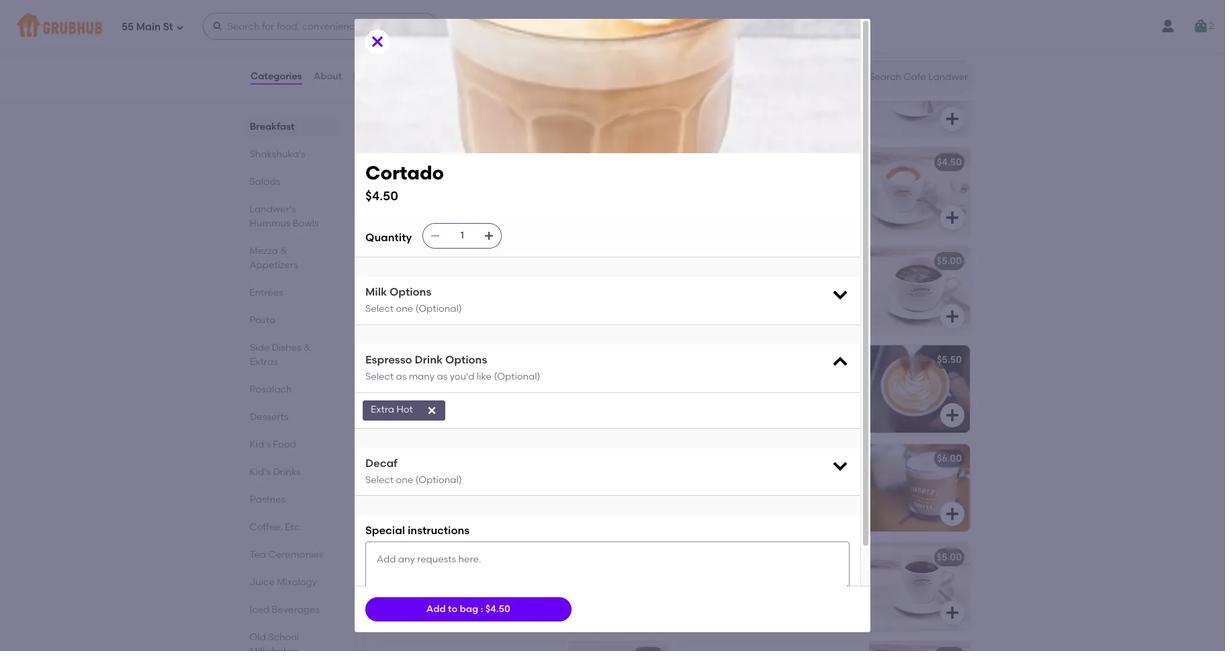 Task type: vqa. For each thing, say whether or not it's contained in the screenshot.
Select to the middle
yes



Task type: describe. For each thing, give the bounding box(es) containing it.
macchiato for macchiato single
[[387, 157, 437, 168]]

cappuccino
[[387, 453, 445, 464]]

kid's drinks
[[250, 466, 301, 478]]

latte
[[387, 552, 412, 563]]

macchiato for macchiato double
[[688, 157, 738, 168]]

cappuccino image
[[870, 345, 970, 433]]

55 main st
[[122, 21, 173, 33]]

select inside the milk options select one (optional)
[[366, 303, 394, 315]]

espresso for drink
[[366, 353, 412, 366]]

side dishes & extras
[[250, 342, 311, 368]]

juice
[[250, 577, 275, 588]]

shakshuka's
[[250, 149, 306, 160]]

svg image inside main navigation navigation
[[212, 21, 223, 32]]

old school milkshakes tab
[[250, 630, 334, 651]]

double for macchiato double
[[740, 157, 773, 168]]

decaf
[[366, 457, 398, 469]]

$4.50 inside cortado $4.50
[[366, 188, 398, 203]]

rosalach tab
[[250, 382, 334, 396]]

bag
[[460, 603, 479, 615]]

categories
[[251, 70, 302, 82]]

side dishes & extras tab
[[250, 341, 334, 369]]

iced beverages
[[250, 604, 320, 616]]

landwer's hummus bowls tab
[[250, 202, 334, 230]]

desserts
[[250, 411, 289, 423]]

tea ceremonies
[[250, 549, 324, 560]]

americano image
[[569, 247, 669, 334]]

you'd
[[450, 371, 475, 383]]

extra
[[371, 404, 394, 416]]

espresso double image
[[870, 49, 970, 136]]

quantity
[[366, 231, 412, 244]]

cortado $4.50
[[366, 161, 444, 203]]

cortado button
[[379, 345, 669, 433]]

search icon image
[[848, 69, 864, 85]]

juice mixology
[[250, 577, 317, 588]]

coffee, inside tab
[[250, 521, 283, 533]]

appetizers
[[250, 259, 298, 271]]

beverages
[[272, 604, 320, 616]]

shakshuka's tab
[[250, 147, 334, 161]]

$4.00
[[937, 58, 962, 69]]

americano for americano
[[387, 255, 438, 267]]

pasta tab
[[250, 313, 334, 327]]

juice mixology tab
[[250, 575, 334, 589]]

$5.00 for americano large
[[937, 255, 962, 267]]

(optional) inside the milk options select one (optional)
[[416, 303, 462, 315]]

0 vertical spatial coffee,
[[376, 17, 428, 34]]

about
[[314, 70, 342, 82]]

kid's food
[[250, 439, 297, 450]]

espresso single
[[387, 58, 458, 69]]

Input item quantity number field
[[448, 224, 477, 248]]

salads
[[250, 176, 281, 187]]

milk
[[366, 286, 387, 298]]

rosalach
[[250, 384, 292, 395]]

0 vertical spatial coffee, etc
[[376, 17, 455, 34]]

select inside decaf select one (optional)
[[366, 474, 394, 486]]

like
[[477, 371, 492, 383]]

mezza
[[250, 245, 279, 257]]

mixology
[[277, 577, 317, 588]]

& inside side dishes & extras
[[304, 342, 311, 353]]

decaf select one (optional)
[[366, 457, 462, 486]]

& inside the mezza & appetizers
[[281, 245, 288, 257]]

pastries tab
[[250, 493, 334, 507]]

pasta
[[250, 314, 276, 326]]

mocha (already premade with whole milk) image
[[870, 642, 970, 651]]

options inside espresso drink options select as many as you'd like (optional)
[[445, 353, 487, 366]]

entrées
[[250, 287, 284, 298]]

coffee, etc inside tab
[[250, 521, 300, 533]]

1 as from the left
[[396, 371, 407, 383]]

espresso double
[[688, 58, 764, 69]]

macchiato single image
[[569, 148, 669, 235]]

reviews button
[[353, 52, 392, 101]]

old
[[250, 632, 266, 643]]

$5.00 button
[[680, 543, 970, 630]]

Special instructions text field
[[366, 542, 850, 592]]

options inside the milk options select one (optional)
[[390, 286, 432, 298]]

$5.00 for americano
[[636, 255, 661, 267]]

$3.50
[[637, 58, 661, 69]]

add
[[427, 603, 446, 615]]

one inside decaf select one (optional)
[[396, 474, 413, 486]]

pastries
[[250, 494, 286, 505]]

espresso drink options select as many as you'd like (optional)
[[366, 353, 541, 383]]

desserts tab
[[250, 410, 334, 424]]

landwer's hummus bowls
[[250, 204, 319, 229]]

2
[[1210, 20, 1215, 31]]

cortado image
[[569, 345, 669, 433]]

$5.00 inside button
[[937, 552, 962, 563]]

special instructions
[[366, 524, 470, 537]]

select inside espresso drink options select as many as you'd like (optional)
[[366, 371, 394, 383]]

reviews
[[354, 70, 391, 82]]

house blend coffee large - drip coffee image
[[569, 642, 669, 651]]



Task type: locate. For each thing, give the bounding box(es) containing it.
1 vertical spatial select
[[366, 371, 394, 383]]

espresso for double
[[688, 58, 729, 69]]

0 vertical spatial (optional)
[[416, 303, 462, 315]]

$4.50
[[937, 157, 962, 168], [366, 188, 398, 203], [486, 603, 511, 615]]

latte large button
[[379, 543, 669, 630]]

to
[[448, 603, 458, 615]]

coffee, etc tab
[[250, 520, 334, 534]]

0 horizontal spatial as
[[396, 371, 407, 383]]

st
[[163, 21, 173, 33]]

1 vertical spatial &
[[304, 342, 311, 353]]

coffee,
[[376, 17, 428, 34], [250, 521, 283, 533]]

2 one from the top
[[396, 474, 413, 486]]

house blend coffee - drip coffee image
[[870, 543, 970, 630]]

$5.50
[[938, 354, 962, 366]]

macchiato double image
[[870, 148, 970, 235]]

food
[[273, 439, 297, 450]]

instructions
[[408, 524, 470, 537]]

coffee, etc up the espresso single
[[376, 17, 455, 34]]

espresso up many on the left bottom of the page
[[366, 353, 412, 366]]

iced
[[250, 604, 270, 616]]

3 select from the top
[[366, 474, 394, 486]]

1 vertical spatial kid's
[[250, 466, 271, 478]]

0 vertical spatial &
[[281, 245, 288, 257]]

etc up tea ceremonies tab
[[286, 521, 300, 533]]

0 vertical spatial single
[[430, 58, 458, 69]]

as
[[396, 371, 407, 383], [437, 371, 448, 383]]

coffee, up the espresso single
[[376, 17, 428, 34]]

latte large image
[[569, 543, 669, 630]]

(optional) inside espresso drink options select as many as you'd like (optional)
[[494, 371, 541, 383]]

1 vertical spatial large
[[447, 453, 474, 464]]

svg image
[[212, 21, 223, 32], [370, 34, 386, 50], [644, 111, 660, 127], [945, 111, 961, 127], [644, 210, 660, 226], [945, 210, 961, 226], [831, 285, 850, 304], [945, 308, 961, 325], [427, 405, 437, 416], [945, 407, 961, 423], [644, 506, 660, 522], [945, 605, 961, 621]]

2 vertical spatial large
[[414, 552, 441, 563]]

(optional) inside decaf select one (optional)
[[416, 474, 462, 486]]

double
[[731, 58, 764, 69], [740, 157, 773, 168]]

0 vertical spatial options
[[390, 286, 432, 298]]

drink
[[415, 353, 443, 366]]

extra hot
[[371, 404, 413, 416]]

mezza & appetizers
[[250, 245, 298, 271]]

kid's for kid's food
[[250, 439, 271, 450]]

0 vertical spatial one
[[396, 303, 413, 315]]

as left you'd
[[437, 371, 448, 383]]

2 macchiato from the left
[[688, 157, 738, 168]]

entrées tab
[[250, 286, 334, 300]]

single
[[430, 58, 458, 69], [439, 157, 468, 168]]

americano large
[[688, 255, 768, 267]]

school
[[269, 632, 300, 643]]

kid's left drinks
[[250, 466, 271, 478]]

espresso up reviews
[[387, 58, 428, 69]]

espresso inside espresso drink options select as many as you'd like (optional)
[[366, 353, 412, 366]]

$3.75
[[638, 157, 661, 168]]

large for latte large
[[414, 552, 441, 563]]

kid's inside tab
[[250, 439, 271, 450]]

etc up the espresso single
[[432, 17, 455, 34]]

tea ceremonies tab
[[250, 548, 334, 562]]

1 horizontal spatial options
[[445, 353, 487, 366]]

one inside the milk options select one (optional)
[[396, 303, 413, 315]]

breakfast tab
[[250, 120, 334, 134]]

bowls
[[293, 218, 319, 229]]

select
[[366, 303, 394, 315], [366, 371, 394, 383], [366, 474, 394, 486]]

1 horizontal spatial etc
[[432, 17, 455, 34]]

hummus
[[250, 218, 291, 229]]

svg image
[[1194, 18, 1210, 34], [176, 23, 184, 31], [430, 230, 441, 241], [484, 230, 495, 241], [831, 353, 850, 371], [831, 456, 850, 475], [945, 506, 961, 522]]

options
[[390, 286, 432, 298], [445, 353, 487, 366]]

latte image
[[870, 444, 970, 532]]

kid's drinks tab
[[250, 465, 334, 479]]

latte large
[[387, 552, 441, 563]]

double for espresso double
[[731, 58, 764, 69]]

$6.00
[[937, 453, 962, 464]]

(optional)
[[416, 303, 462, 315], [494, 371, 541, 383], [416, 474, 462, 486]]

1 horizontal spatial coffee,
[[376, 17, 428, 34]]

$5.50 button
[[680, 345, 970, 433]]

select up extra
[[366, 371, 394, 383]]

cortado
[[366, 161, 444, 184], [387, 354, 426, 366]]

0 vertical spatial $4.50
[[937, 157, 962, 168]]

main
[[136, 21, 161, 33]]

cortado up many on the left bottom of the page
[[387, 354, 426, 366]]

cappuccino large
[[387, 453, 474, 464]]

espresso right $3.50
[[688, 58, 729, 69]]

side
[[250, 342, 270, 353]]

americano for americano large
[[688, 255, 739, 267]]

1 vertical spatial options
[[445, 353, 487, 366]]

1 horizontal spatial as
[[437, 371, 448, 383]]

mezza & appetizers tab
[[250, 244, 334, 272]]

coffee, etc
[[376, 17, 455, 34], [250, 521, 300, 533]]

cappuccino large image
[[569, 444, 669, 532]]

main navigation navigation
[[0, 0, 1226, 52]]

cappuccino large button
[[379, 444, 669, 532]]

0 horizontal spatial coffee, etc
[[250, 521, 300, 533]]

select down the milk
[[366, 303, 394, 315]]

55
[[122, 21, 134, 33]]

0 vertical spatial cortado
[[366, 161, 444, 184]]

0 horizontal spatial &
[[281, 245, 288, 257]]

options up you'd
[[445, 353, 487, 366]]

0 horizontal spatial etc
[[286, 521, 300, 533]]

dishes
[[272, 342, 301, 353]]

1 kid's from the top
[[250, 439, 271, 450]]

etc
[[432, 17, 455, 34], [286, 521, 300, 533]]

1 vertical spatial etc
[[286, 521, 300, 533]]

1 horizontal spatial americano
[[688, 255, 739, 267]]

single for espresso single
[[430, 58, 458, 69]]

2 vertical spatial select
[[366, 474, 394, 486]]

about button
[[313, 52, 343, 101]]

coffee, etc down 'pastries'
[[250, 521, 300, 533]]

cortado for cortado $4.50
[[366, 161, 444, 184]]

options right the milk
[[390, 286, 432, 298]]

1 vertical spatial coffee, etc
[[250, 521, 300, 533]]

kid's for kid's drinks
[[250, 466, 271, 478]]

(optional) down the cappuccino large
[[416, 474, 462, 486]]

cortado for cortado
[[387, 354, 426, 366]]

2 horizontal spatial large
[[742, 255, 768, 267]]

large for americano large
[[742, 255, 768, 267]]

cortado up quantity
[[366, 161, 444, 184]]

as left many on the left bottom of the page
[[396, 371, 407, 383]]

1 americano from the left
[[387, 255, 438, 267]]

hot
[[397, 404, 413, 416]]

(optional) up drink
[[416, 303, 462, 315]]

macchiato double
[[688, 157, 773, 168]]

single for macchiato single
[[439, 157, 468, 168]]

etc inside tab
[[286, 521, 300, 533]]

1 horizontal spatial macchiato
[[688, 157, 738, 168]]

0 vertical spatial etc
[[432, 17, 455, 34]]

many
[[409, 371, 435, 383]]

0 horizontal spatial coffee,
[[250, 521, 283, 533]]

1 vertical spatial one
[[396, 474, 413, 486]]

2 select from the top
[[366, 371, 394, 383]]

espresso for single
[[387, 58, 428, 69]]

tea
[[250, 549, 266, 560]]

select down decaf
[[366, 474, 394, 486]]

one
[[396, 303, 413, 315], [396, 474, 413, 486]]

ceremonies
[[269, 549, 324, 560]]

& up appetizers
[[281, 245, 288, 257]]

0 vertical spatial select
[[366, 303, 394, 315]]

2 horizontal spatial $4.50
[[937, 157, 962, 168]]

$6.00 button
[[680, 444, 970, 532]]

milk options select one (optional)
[[366, 286, 462, 315]]

(optional) right like
[[494, 371, 541, 383]]

1 vertical spatial $4.50
[[366, 188, 398, 203]]

2 button
[[1194, 14, 1215, 38]]

espresso single image
[[569, 49, 669, 136]]

0 vertical spatial kid's
[[250, 439, 271, 450]]

extras
[[250, 356, 278, 368]]

old school milkshakes
[[250, 632, 300, 651]]

1 vertical spatial cortado
[[387, 354, 426, 366]]

salads tab
[[250, 175, 334, 189]]

large for cappuccino large
[[447, 453, 474, 464]]

1 vertical spatial single
[[439, 157, 468, 168]]

0 horizontal spatial options
[[390, 286, 432, 298]]

kid's left food
[[250, 439, 271, 450]]

drinks
[[273, 466, 301, 478]]

landwer's
[[250, 204, 296, 215]]

&
[[281, 245, 288, 257], [304, 342, 311, 353]]

special
[[366, 524, 405, 537]]

1 macchiato from the left
[[387, 157, 437, 168]]

2 vertical spatial (optional)
[[416, 474, 462, 486]]

kid's food tab
[[250, 437, 334, 452]]

kid's inside tab
[[250, 466, 271, 478]]

coffee, down 'pastries'
[[250, 521, 283, 533]]

2 vertical spatial $4.50
[[486, 603, 511, 615]]

2 as from the left
[[437, 371, 448, 383]]

large
[[742, 255, 768, 267], [447, 453, 474, 464], [414, 552, 441, 563]]

$5.00
[[636, 255, 661, 267], [937, 255, 962, 267], [937, 552, 962, 563]]

0 horizontal spatial americano
[[387, 255, 438, 267]]

macchiato
[[387, 157, 437, 168], [688, 157, 738, 168]]

1 horizontal spatial coffee, etc
[[376, 17, 455, 34]]

1 vertical spatial double
[[740, 157, 773, 168]]

0 vertical spatial large
[[742, 255, 768, 267]]

0 horizontal spatial $4.50
[[366, 188, 398, 203]]

0 horizontal spatial large
[[414, 552, 441, 563]]

iced beverages tab
[[250, 603, 334, 617]]

americano
[[387, 255, 438, 267], [688, 255, 739, 267]]

breakfast
[[250, 121, 295, 132]]

categories button
[[250, 52, 303, 101]]

large inside button
[[414, 552, 441, 563]]

Search Cafe Landwer search field
[[868, 71, 971, 83]]

1 horizontal spatial $4.50
[[486, 603, 511, 615]]

& right dishes
[[304, 342, 311, 353]]

:
[[481, 603, 483, 615]]

americano large image
[[870, 247, 970, 334]]

1 one from the top
[[396, 303, 413, 315]]

1 vertical spatial (optional)
[[494, 371, 541, 383]]

0 horizontal spatial macchiato
[[387, 157, 437, 168]]

1 vertical spatial coffee,
[[250, 521, 283, 533]]

cortado inside button
[[387, 354, 426, 366]]

2 kid's from the top
[[250, 466, 271, 478]]

add to bag : $4.50
[[427, 603, 511, 615]]

large inside button
[[447, 453, 474, 464]]

milkshakes
[[250, 646, 299, 651]]

svg image inside the 2 button
[[1194, 18, 1210, 34]]

2 americano from the left
[[688, 255, 739, 267]]

1 horizontal spatial large
[[447, 453, 474, 464]]

1 horizontal spatial &
[[304, 342, 311, 353]]

1 select from the top
[[366, 303, 394, 315]]

0 vertical spatial double
[[731, 58, 764, 69]]

macchiato single
[[387, 157, 468, 168]]



